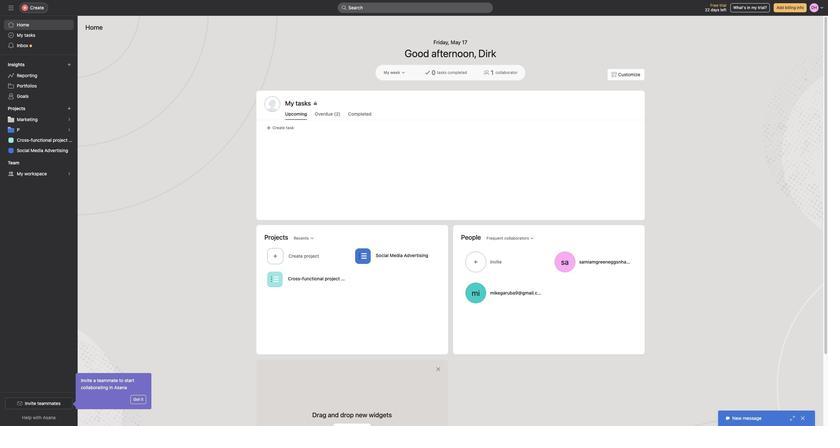 Task type: vqa. For each thing, say whether or not it's contained in the screenshot.
list box
yes



Task type: describe. For each thing, give the bounding box(es) containing it.
close image
[[801, 417, 806, 422]]

prominent image
[[342, 5, 347, 10]]

global element
[[0, 16, 78, 55]]

teams element
[[0, 157, 78, 181]]

see details, marketing image
[[67, 118, 71, 122]]

hide sidebar image
[[8, 5, 14, 10]]

list image
[[359, 253, 367, 260]]

list image
[[271, 276, 279, 284]]

insights element
[[0, 59, 78, 103]]



Task type: locate. For each thing, give the bounding box(es) containing it.
expand new message image
[[790, 417, 796, 422]]

add profile photo image
[[265, 96, 280, 112]]

list item
[[265, 247, 352, 266]]

see details, p image
[[67, 128, 71, 132]]

projects element
[[0, 103, 78, 157]]

list box
[[338, 3, 493, 13]]

dismiss image
[[436, 367, 441, 373]]

tooltip
[[74, 374, 151, 410]]

new insights image
[[67, 63, 71, 67]]

see details, my workspace image
[[67, 172, 71, 176]]

new project or portfolio image
[[67, 107, 71, 111]]



